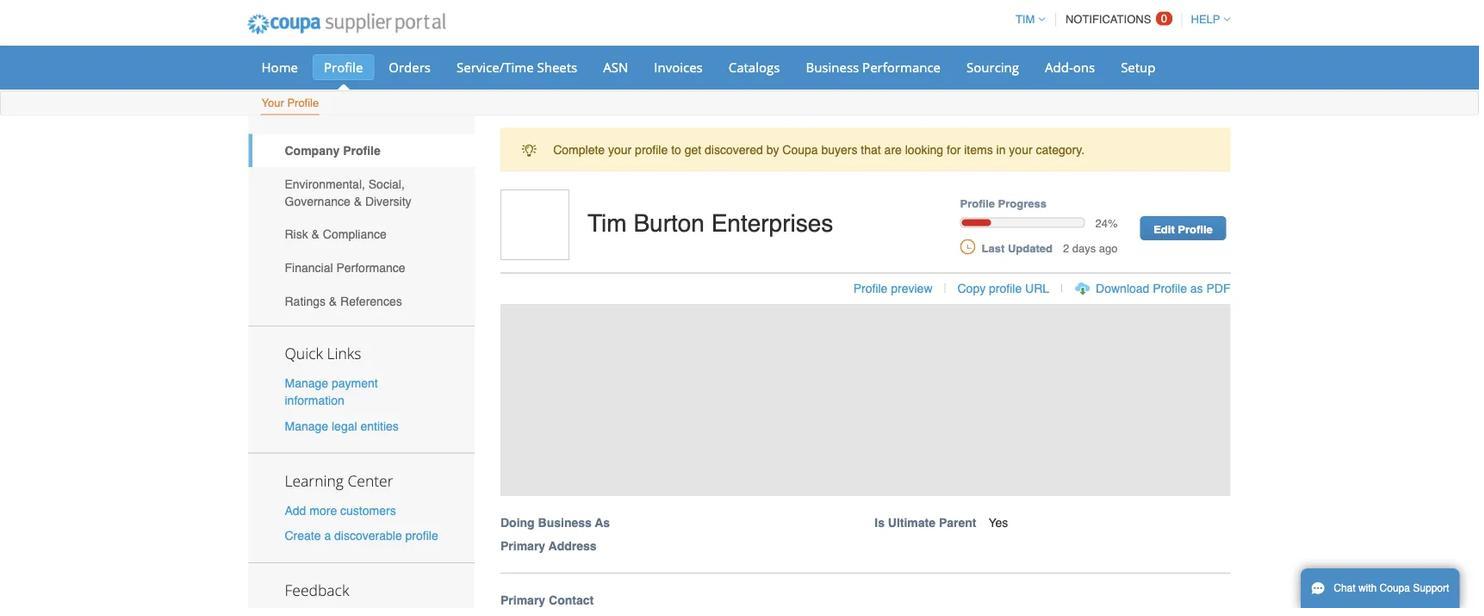 Task type: vqa. For each thing, say whether or not it's contained in the screenshot.
Additional Information image
no



Task type: describe. For each thing, give the bounding box(es) containing it.
profile down coupa supplier portal image
[[324, 58, 363, 76]]

manage for manage payment information
[[285, 377, 328, 391]]

create
[[285, 529, 321, 543]]

copy profile url button
[[958, 280, 1050, 297]]

copy profile url
[[958, 282, 1050, 295]]

your
[[262, 97, 284, 109]]

download profile as pdf
[[1096, 282, 1231, 295]]

profile left preview
[[854, 282, 888, 295]]

tim burton enterprises banner
[[495, 190, 1249, 574]]

by
[[767, 143, 780, 157]]

for
[[947, 143, 961, 157]]

profile progress
[[961, 197, 1047, 210]]

profile left progress
[[961, 197, 996, 210]]

parent
[[939, 516, 977, 530]]

primary address
[[501, 540, 597, 553]]

doing business as
[[501, 516, 610, 530]]

add-ons link
[[1034, 54, 1107, 80]]

0 vertical spatial business
[[806, 58, 860, 76]]

catalogs link
[[718, 54, 792, 80]]

add
[[285, 504, 306, 518]]

profile inside 'button'
[[990, 282, 1022, 295]]

add more customers
[[285, 504, 396, 518]]

discovered
[[705, 143, 763, 157]]

performance for financial performance
[[337, 261, 406, 275]]

ratings & references
[[285, 294, 402, 308]]

& inside environmental, social, governance & diversity
[[354, 194, 362, 208]]

manage payment information
[[285, 377, 378, 408]]

1 your from the left
[[609, 143, 632, 157]]

more
[[310, 504, 337, 518]]

company profile
[[285, 144, 381, 158]]

complete your profile to get discovered by coupa buyers that are looking for items in your category. alert
[[501, 128, 1231, 171]]

primary for primary contact
[[501, 594, 546, 608]]

entities
[[361, 419, 399, 433]]

yes
[[989, 516, 1009, 530]]

profile right your
[[287, 97, 319, 109]]

as
[[1191, 282, 1204, 295]]

complete your profile to get discovered by coupa buyers that are looking for items in your category.
[[554, 143, 1085, 157]]

environmental,
[[285, 177, 365, 191]]

create a discoverable profile link
[[285, 529, 438, 543]]

quick links
[[285, 344, 361, 364]]

setup link
[[1110, 54, 1167, 80]]

2 vertical spatial profile
[[406, 529, 438, 543]]

pdf
[[1207, 282, 1231, 295]]

with
[[1359, 583, 1378, 595]]

links
[[327, 344, 361, 364]]

that
[[861, 143, 882, 157]]

ons
[[1074, 58, 1096, 76]]

0
[[1162, 12, 1168, 25]]

manage payment information link
[[285, 377, 378, 408]]

2 days ago
[[1064, 242, 1118, 255]]

business inside tim burton enterprises banner
[[538, 516, 592, 530]]

is
[[875, 516, 885, 530]]

company
[[285, 144, 340, 158]]

catalogs
[[729, 58, 780, 76]]

ago
[[1100, 242, 1118, 255]]

sourcing link
[[956, 54, 1031, 80]]

items
[[965, 143, 994, 157]]

coupa inside button
[[1380, 583, 1411, 595]]

updated
[[1008, 242, 1053, 255]]

get
[[685, 143, 702, 157]]

service/time sheets
[[457, 58, 578, 76]]

social,
[[369, 177, 405, 191]]

last updated
[[982, 242, 1053, 255]]

tim for tim burton enterprises
[[588, 210, 627, 237]]

your profile link
[[261, 93, 320, 115]]

environmental, social, governance & diversity link
[[249, 167, 475, 218]]

information
[[285, 394, 345, 408]]

tim burton enterprises
[[588, 210, 834, 237]]

profile right edit
[[1179, 223, 1213, 236]]

risk
[[285, 228, 308, 241]]

invoices link
[[643, 54, 714, 80]]

edit profile link
[[1141, 216, 1227, 240]]

edit
[[1154, 223, 1175, 236]]

preview
[[891, 282, 933, 295]]

tim link
[[1008, 13, 1046, 26]]

chat
[[1334, 583, 1356, 595]]

financial performance
[[285, 261, 406, 275]]

download profile as pdf button
[[1096, 280, 1231, 297]]

home link
[[250, 54, 309, 80]]

payment
[[332, 377, 378, 391]]



Task type: locate. For each thing, give the bounding box(es) containing it.
1 horizontal spatial tim
[[1016, 13, 1035, 26]]

days
[[1073, 242, 1097, 255]]

coupa supplier portal image
[[236, 3, 458, 46]]

profile
[[635, 143, 668, 157], [990, 282, 1022, 295], [406, 529, 438, 543]]

profile preview
[[854, 282, 933, 295]]

coupa right 'by'
[[783, 143, 818, 157]]

financial
[[285, 261, 333, 275]]

navigation
[[1008, 3, 1231, 36]]

profile link
[[313, 54, 374, 80]]

1 horizontal spatial coupa
[[1380, 583, 1411, 595]]

your right "complete"
[[609, 143, 632, 157]]

orders link
[[378, 54, 442, 80]]

business performance
[[806, 58, 941, 76]]

business
[[806, 58, 860, 76], [538, 516, 592, 530]]

primary down doing
[[501, 540, 546, 553]]

orders
[[389, 58, 431, 76]]

business performance link
[[795, 54, 952, 80]]

edit profile
[[1154, 223, 1213, 236]]

tim burton enterprises image
[[501, 190, 570, 260]]

business right catalogs
[[806, 58, 860, 76]]

buyers
[[822, 143, 858, 157]]

tim inside banner
[[588, 210, 627, 237]]

governance
[[285, 194, 351, 208]]

service/time
[[457, 58, 534, 76]]

1 vertical spatial primary
[[501, 594, 546, 608]]

environmental, social, governance & diversity
[[285, 177, 412, 208]]

support
[[1414, 583, 1450, 595]]

1 manage from the top
[[285, 377, 328, 391]]

1 primary from the top
[[501, 540, 546, 553]]

help link
[[1184, 13, 1231, 26]]

to
[[672, 143, 682, 157]]

coupa right with
[[1380, 583, 1411, 595]]

0 horizontal spatial your
[[609, 143, 632, 157]]

primary inside tim burton enterprises banner
[[501, 540, 546, 553]]

2 primary from the top
[[501, 594, 546, 608]]

2 vertical spatial &
[[329, 294, 337, 308]]

1 horizontal spatial profile
[[635, 143, 668, 157]]

chat with coupa support
[[1334, 583, 1450, 595]]

0 vertical spatial profile
[[635, 143, 668, 157]]

24%
[[1096, 217, 1118, 230]]

references
[[341, 294, 402, 308]]

progress
[[999, 197, 1047, 210]]

legal
[[332, 419, 357, 433]]

a
[[324, 529, 331, 543]]

tim left burton
[[588, 210, 627, 237]]

navigation containing notifications 0
[[1008, 3, 1231, 36]]

manage up information
[[285, 377, 328, 391]]

manage legal entities
[[285, 419, 399, 433]]

1 vertical spatial business
[[538, 516, 592, 530]]

primary left contact on the bottom of the page
[[501, 594, 546, 608]]

your right in
[[1010, 143, 1033, 157]]

sourcing
[[967, 58, 1020, 76]]

feedback
[[285, 580, 349, 601]]

performance for business performance
[[863, 58, 941, 76]]

diversity
[[365, 194, 412, 208]]

url
[[1026, 282, 1050, 295]]

setup
[[1121, 58, 1156, 76]]

& for compliance
[[312, 228, 320, 241]]

compliance
[[323, 228, 387, 241]]

risk & compliance link
[[249, 218, 475, 251]]

1 vertical spatial &
[[312, 228, 320, 241]]

contact
[[549, 594, 594, 608]]

enterprises
[[712, 210, 834, 237]]

your profile
[[262, 97, 319, 109]]

profile inside alert
[[635, 143, 668, 157]]

learning center
[[285, 471, 394, 491]]

2 your from the left
[[1010, 143, 1033, 157]]

& right risk
[[312, 228, 320, 241]]

manage inside the manage payment information
[[285, 377, 328, 391]]

last
[[982, 242, 1005, 255]]

0 vertical spatial manage
[[285, 377, 328, 391]]

tim up sourcing
[[1016, 13, 1035, 26]]

add more customers link
[[285, 504, 396, 518]]

tim inside navigation
[[1016, 13, 1035, 26]]

home
[[262, 58, 298, 76]]

primary for primary address
[[501, 540, 546, 553]]

primary
[[501, 540, 546, 553], [501, 594, 546, 608]]

customers
[[341, 504, 396, 518]]

financial performance link
[[249, 251, 475, 285]]

0 horizontal spatial business
[[538, 516, 592, 530]]

2 horizontal spatial &
[[354, 194, 362, 208]]

0 horizontal spatial coupa
[[783, 143, 818, 157]]

manage down information
[[285, 419, 328, 433]]

discoverable
[[335, 529, 402, 543]]

center
[[348, 471, 394, 491]]

1 horizontal spatial performance
[[863, 58, 941, 76]]

performance
[[863, 58, 941, 76], [337, 261, 406, 275]]

add-
[[1046, 58, 1074, 76]]

0 horizontal spatial &
[[312, 228, 320, 241]]

tim for tim
[[1016, 13, 1035, 26]]

1 horizontal spatial &
[[329, 294, 337, 308]]

invoices
[[654, 58, 703, 76]]

manage legal entities link
[[285, 419, 399, 433]]

profile right discoverable on the bottom of the page
[[406, 529, 438, 543]]

2 manage from the top
[[285, 419, 328, 433]]

1 vertical spatial performance
[[337, 261, 406, 275]]

address
[[549, 540, 597, 553]]

service/time sheets link
[[446, 54, 589, 80]]

1 vertical spatial manage
[[285, 419, 328, 433]]

asn link
[[592, 54, 640, 80]]

sheets
[[537, 58, 578, 76]]

profile up social,
[[343, 144, 381, 158]]

0 vertical spatial performance
[[863, 58, 941, 76]]

primary contact
[[501, 594, 594, 608]]

profile inside button
[[1153, 282, 1188, 295]]

0 vertical spatial &
[[354, 194, 362, 208]]

1 vertical spatial tim
[[588, 210, 627, 237]]

0 horizontal spatial profile
[[406, 529, 438, 543]]

tim
[[1016, 13, 1035, 26], [588, 210, 627, 237]]

business up address
[[538, 516, 592, 530]]

0 vertical spatial coupa
[[783, 143, 818, 157]]

performance up are
[[863, 58, 941, 76]]

1 vertical spatial profile
[[990, 282, 1022, 295]]

1 horizontal spatial business
[[806, 58, 860, 76]]

in
[[997, 143, 1006, 157]]

& right ratings
[[329, 294, 337, 308]]

1 horizontal spatial your
[[1010, 143, 1033, 157]]

profile left to
[[635, 143, 668, 157]]

& for references
[[329, 294, 337, 308]]

& left diversity
[[354, 194, 362, 208]]

performance up the references
[[337, 261, 406, 275]]

as
[[595, 516, 610, 530]]

coupa
[[783, 143, 818, 157], [1380, 583, 1411, 595]]

0 horizontal spatial performance
[[337, 261, 406, 275]]

learning
[[285, 471, 344, 491]]

profile left url
[[990, 282, 1022, 295]]

help
[[1192, 13, 1221, 26]]

0 horizontal spatial tim
[[588, 210, 627, 237]]

manage for manage legal entities
[[285, 419, 328, 433]]

are
[[885, 143, 902, 157]]

2
[[1064, 242, 1070, 255]]

is ultimate parent
[[875, 516, 977, 530]]

background image
[[501, 304, 1231, 497]]

profile left as
[[1153, 282, 1188, 295]]

0 vertical spatial tim
[[1016, 13, 1035, 26]]

ultimate
[[888, 516, 936, 530]]

0 vertical spatial primary
[[501, 540, 546, 553]]

risk & compliance
[[285, 228, 387, 241]]

notifications
[[1066, 13, 1152, 26]]

coupa inside alert
[[783, 143, 818, 157]]

create a discoverable profile
[[285, 529, 438, 543]]

2 horizontal spatial profile
[[990, 282, 1022, 295]]

complete
[[554, 143, 605, 157]]

company profile link
[[249, 134, 475, 167]]

add-ons
[[1046, 58, 1096, 76]]

ratings & references link
[[249, 285, 475, 318]]

&
[[354, 194, 362, 208], [312, 228, 320, 241], [329, 294, 337, 308]]

1 vertical spatial coupa
[[1380, 583, 1411, 595]]

& inside 'risk & compliance' link
[[312, 228, 320, 241]]

chat with coupa support button
[[1302, 569, 1460, 609]]

copy
[[958, 282, 986, 295]]

quick
[[285, 344, 323, 364]]

& inside the ratings & references link
[[329, 294, 337, 308]]



